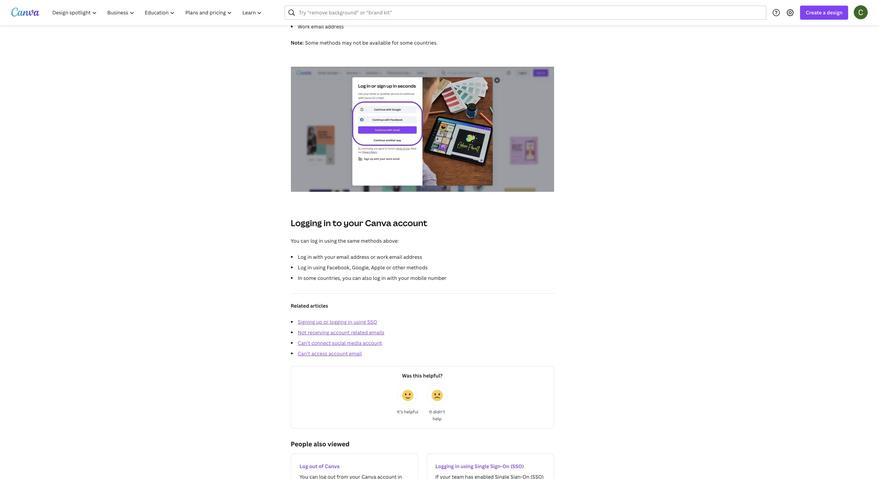 Task type: locate. For each thing, give the bounding box(es) containing it.
log in using facebook, google, apple or other methods
[[298, 264, 428, 271]]

1 vertical spatial logging
[[436, 463, 454, 470]]

log down apple
[[373, 275, 381, 281]]

access
[[312, 350, 328, 357]]

0 vertical spatial or
[[371, 254, 376, 260]]

log down you
[[298, 254, 307, 260]]

1 horizontal spatial or
[[371, 254, 376, 260]]

it's helpful
[[397, 409, 419, 415]]

account up above:
[[393, 217, 428, 229]]

2 vertical spatial methods
[[407, 264, 428, 271]]

0 vertical spatial with
[[313, 254, 324, 260]]

0 vertical spatial log
[[298, 254, 307, 260]]

can right you
[[301, 237, 309, 244]]

0 horizontal spatial can
[[301, 237, 309, 244]]

you can log in using the same methods above:
[[291, 237, 399, 244]]

receiving
[[308, 329, 330, 336]]

signing
[[298, 319, 315, 325]]

1 vertical spatial canva
[[325, 463, 340, 470]]

can't for can't access account email
[[298, 350, 311, 357]]

not
[[353, 39, 362, 46]]

or left other
[[387, 264, 392, 271]]

also down "log in using facebook, google, apple or other methods"
[[362, 275, 372, 281]]

can't down not
[[298, 340, 311, 346]]

canva right of
[[325, 463, 340, 470]]

Try "remove background" or "brand kit" search field
[[299, 6, 763, 19]]

a
[[824, 9, 827, 16]]

1 horizontal spatial log
[[373, 275, 381, 281]]

email down media
[[349, 350, 362, 357]]

1 vertical spatial your
[[325, 254, 336, 260]]

1 vertical spatial log
[[373, 275, 381, 281]]

can't left access
[[298, 350, 311, 357]]

your up facebook,
[[325, 254, 336, 260]]

connect
[[312, 340, 331, 346]]

2 horizontal spatial address
[[404, 254, 423, 260]]

log right you
[[311, 237, 318, 244]]

canva up above:
[[365, 217, 392, 229]]

same
[[347, 237, 360, 244]]

using up related
[[354, 319, 366, 325]]

log up in
[[298, 264, 307, 271]]

2 vertical spatial or
[[324, 319, 329, 325]]

methods up "mobile"
[[407, 264, 428, 271]]

create a design
[[807, 9, 843, 16]]

sign-
[[491, 463, 503, 470]]

canva
[[365, 217, 392, 229], [325, 463, 340, 470]]

0 vertical spatial can't
[[298, 340, 311, 346]]

countries,
[[318, 275, 342, 281]]

using left the
[[325, 237, 337, 244]]

0 vertical spatial also
[[362, 275, 372, 281]]

design
[[828, 9, 843, 16]]

2 vertical spatial log
[[300, 463, 308, 470]]

with
[[313, 254, 324, 260], [387, 275, 398, 281]]

emails
[[369, 329, 385, 336]]

1 vertical spatial or
[[387, 264, 392, 271]]

address up "may"
[[325, 23, 344, 30]]

facebook,
[[327, 264, 351, 271]]

1 horizontal spatial logging
[[436, 463, 454, 470]]

using left single
[[461, 463, 474, 470]]

using
[[325, 237, 337, 244], [313, 264, 326, 271], [354, 319, 366, 325], [461, 463, 474, 470]]

not receiving account related emails link
[[298, 329, 385, 336]]

can't access account email
[[298, 350, 362, 357]]

0 horizontal spatial canva
[[325, 463, 340, 470]]

also right people
[[314, 440, 327, 448]]

log for log in with your email address or work email address
[[298, 254, 307, 260]]

logging in to your canva account
[[291, 217, 428, 229]]

can
[[301, 237, 309, 244], [353, 275, 361, 281]]

in
[[324, 217, 331, 229], [319, 237, 323, 244], [308, 254, 312, 260], [308, 264, 312, 271], [382, 275, 386, 281], [348, 319, 353, 325], [456, 463, 460, 470]]

articles
[[311, 302, 328, 309]]

it didn't help
[[430, 409, 446, 422]]

with up countries,
[[313, 254, 324, 260]]

single
[[475, 463, 490, 470]]

log out of canva link
[[291, 454, 419, 479]]

log left the out
[[300, 463, 308, 470]]

0 horizontal spatial methods
[[320, 39, 341, 46]]

0 horizontal spatial logging
[[291, 217, 322, 229]]

logging
[[291, 217, 322, 229], [436, 463, 454, 470]]

0 horizontal spatial some
[[304, 275, 317, 281]]

can't for can't connect social media account
[[298, 340, 311, 346]]

log
[[298, 254, 307, 260], [298, 264, 307, 271], [300, 463, 308, 470]]

1 horizontal spatial canva
[[365, 217, 392, 229]]

or
[[371, 254, 376, 260], [387, 264, 392, 271], [324, 319, 329, 325]]

1 horizontal spatial with
[[387, 275, 398, 281]]

methods
[[320, 39, 341, 46], [361, 237, 382, 244], [407, 264, 428, 271]]

countries.
[[414, 39, 438, 46]]

media
[[347, 340, 362, 346]]

some right in
[[304, 275, 317, 281]]

google,
[[352, 264, 370, 271]]

0 vertical spatial your
[[344, 217, 364, 229]]

1 vertical spatial methods
[[361, 237, 382, 244]]

address
[[325, 23, 344, 30], [351, 254, 370, 260], [404, 254, 423, 260]]

not receiving account related emails
[[298, 329, 385, 336]]

also
[[362, 275, 372, 281], [314, 440, 327, 448]]

out
[[310, 463, 318, 470]]

for
[[392, 39, 399, 46]]

your down other
[[399, 275, 410, 281]]

your right to at the left
[[344, 217, 364, 229]]

2 vertical spatial your
[[399, 275, 410, 281]]

1 vertical spatial log
[[298, 264, 307, 271]]

address up other
[[404, 254, 423, 260]]

or left work at the left
[[371, 254, 376, 260]]

1 vertical spatial some
[[304, 275, 317, 281]]

email up other
[[390, 254, 403, 260]]

1 vertical spatial can't
[[298, 350, 311, 357]]

log
[[311, 237, 318, 244], [373, 275, 381, 281]]

sso
[[368, 319, 377, 325]]

account down emails
[[363, 340, 382, 346]]

methods right same at left
[[361, 237, 382, 244]]

above:
[[383, 237, 399, 244]]

0 horizontal spatial log
[[311, 237, 318, 244]]

1 horizontal spatial your
[[344, 217, 364, 229]]

1 horizontal spatial methods
[[361, 237, 382, 244]]

some
[[400, 39, 413, 46], [304, 275, 317, 281]]

1 can't from the top
[[298, 340, 311, 346]]

0 vertical spatial log
[[311, 237, 318, 244]]

signing up or logging in using sso link
[[298, 319, 377, 325]]

can't
[[298, 340, 311, 346], [298, 350, 311, 357]]

2 can't from the top
[[298, 350, 311, 357]]

0 horizontal spatial your
[[325, 254, 336, 260]]

some
[[305, 39, 319, 46]]

with down other
[[387, 275, 398, 281]]

email
[[311, 23, 324, 30], [337, 254, 350, 260], [390, 254, 403, 260], [349, 350, 362, 357]]

helpful
[[404, 409, 419, 415]]

2 horizontal spatial your
[[399, 275, 410, 281]]

account
[[393, 217, 428, 229], [331, 329, 350, 336], [363, 340, 382, 346], [329, 350, 348, 357]]

address up google,
[[351, 254, 370, 260]]

methods left "may"
[[320, 39, 341, 46]]

(sso)
[[511, 463, 524, 470]]

0 horizontal spatial also
[[314, 440, 327, 448]]

can right the you
[[353, 275, 361, 281]]

related articles
[[291, 302, 328, 309]]

log for log out of canva
[[300, 463, 308, 470]]

🙂 image
[[402, 390, 414, 401]]

0 vertical spatial logging
[[291, 217, 322, 229]]

0 vertical spatial some
[[400, 39, 413, 46]]

1 horizontal spatial also
[[362, 275, 372, 281]]

was this helpful?
[[402, 372, 443, 379]]

some right for
[[400, 39, 413, 46]]

create a design button
[[801, 6, 849, 20]]

or right up
[[324, 319, 329, 325]]

viewed
[[328, 440, 350, 448]]

to
[[333, 217, 342, 229]]

your
[[344, 217, 364, 229], [325, 254, 336, 260], [399, 275, 410, 281]]

2 horizontal spatial or
[[387, 264, 392, 271]]

this
[[413, 372, 422, 379]]

1 horizontal spatial can
[[353, 275, 361, 281]]



Task type: describe. For each thing, give the bounding box(es) containing it.
0 horizontal spatial with
[[313, 254, 324, 260]]

note:
[[291, 39, 304, 46]]

1 horizontal spatial address
[[351, 254, 370, 260]]

related
[[351, 329, 368, 336]]

was
[[402, 372, 412, 379]]

help
[[433, 416, 442, 422]]

it's
[[397, 409, 403, 415]]

related
[[291, 302, 309, 309]]

work email address
[[298, 23, 344, 30]]

1 vertical spatial can
[[353, 275, 361, 281]]

or for other
[[387, 264, 392, 271]]

your for canva
[[344, 217, 364, 229]]

using up countries,
[[313, 264, 326, 271]]

it
[[430, 409, 433, 415]]

number
[[428, 275, 447, 281]]

note: some methods may not be available for some countries.
[[291, 39, 438, 46]]

not
[[298, 329, 307, 336]]

1 horizontal spatial some
[[400, 39, 413, 46]]

can't connect social media account
[[298, 340, 382, 346]]

mobile
[[411, 275, 427, 281]]

can't access account email link
[[298, 350, 362, 357]]

work
[[298, 23, 310, 30]]

log out of canva
[[300, 463, 340, 470]]

the
[[338, 237, 346, 244]]

signing up or logging in using sso
[[298, 319, 377, 325]]

you
[[343, 275, 352, 281]]

didn't
[[434, 409, 446, 415]]

people also viewed
[[291, 440, 350, 448]]

logging
[[330, 319, 347, 325]]

available
[[370, 39, 391, 46]]

0 horizontal spatial address
[[325, 23, 344, 30]]

null image
[[291, 55, 554, 203]]

of
[[319, 463, 324, 470]]

1 vertical spatial with
[[387, 275, 398, 281]]

logging for logging in using single sign-on (sso)
[[436, 463, 454, 470]]

up
[[316, 319, 323, 325]]

apple
[[371, 264, 385, 271]]

account down the social
[[329, 350, 348, 357]]

1 vertical spatial also
[[314, 440, 327, 448]]

in some countries, you can also log in with your mobile number
[[298, 275, 447, 281]]

0 vertical spatial methods
[[320, 39, 341, 46]]

other
[[393, 264, 406, 271]]

social
[[332, 340, 346, 346]]

logging in using single sign-on (sso)
[[436, 463, 524, 470]]

on
[[503, 463, 510, 470]]

be
[[363, 39, 369, 46]]

top level navigation element
[[48, 6, 268, 20]]

may
[[342, 39, 352, 46]]

work
[[377, 254, 389, 260]]

0 vertical spatial canva
[[365, 217, 392, 229]]

0 vertical spatial can
[[301, 237, 309, 244]]

email up facebook,
[[337, 254, 350, 260]]

people
[[291, 440, 312, 448]]

or for work
[[371, 254, 376, 260]]

create
[[807, 9, 823, 16]]

2 horizontal spatial methods
[[407, 264, 428, 271]]

your for email
[[325, 254, 336, 260]]

😔 image
[[432, 390, 443, 401]]

account up can't connect social media account link
[[331, 329, 350, 336]]

email right work
[[311, 23, 324, 30]]

can't connect social media account link
[[298, 340, 382, 346]]

you
[[291, 237, 300, 244]]

log for log in using facebook, google, apple or other methods
[[298, 264, 307, 271]]

in
[[298, 275, 303, 281]]

christina overa image
[[855, 5, 869, 19]]

0 horizontal spatial or
[[324, 319, 329, 325]]

logging for logging in to your canva account
[[291, 217, 322, 229]]

canva inside 'log out of canva' link
[[325, 463, 340, 470]]

logging in using single sign-on (sso) link
[[427, 454, 554, 479]]

helpful?
[[423, 372, 443, 379]]

log in with your email address or work email address
[[298, 254, 423, 260]]



Task type: vqa. For each thing, say whether or not it's contained in the screenshot.
Related
yes



